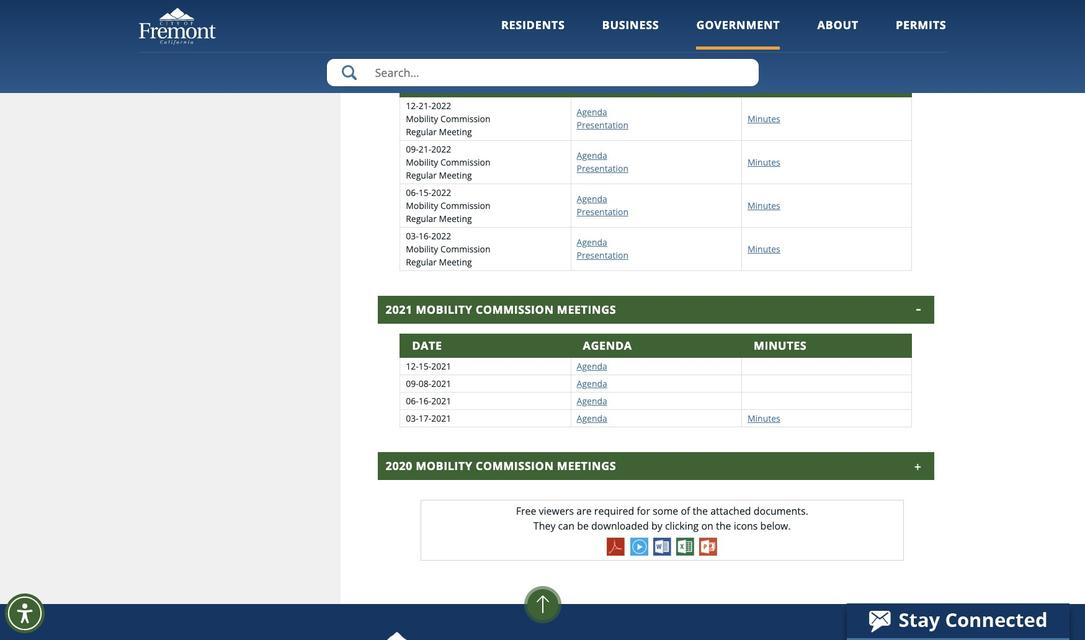 Task type: vqa. For each thing, say whether or not it's contained in the screenshot.
4024
no



Task type: locate. For each thing, give the bounding box(es) containing it.
view
[[378, 3, 400, 17]]

2 date from the top
[[412, 338, 442, 353]]

15- for 06-
[[419, 186, 431, 198]]

meeting inside 09-21-2022 mobility commission regular meeting
[[439, 169, 472, 181]]

2 agenda presentation from the top
[[577, 150, 629, 174]]

icons
[[734, 519, 758, 533]]

09-08-2021
[[406, 378, 451, 389]]

mobility inside 09-21-2022 mobility commission regular meeting
[[406, 156, 438, 168]]

1 12- from the top
[[406, 100, 419, 111]]

2 minutes link from the top
[[748, 156, 780, 168]]

2022 for 06-15-2022
[[431, 186, 451, 198]]

2021
[[386, 302, 413, 317], [431, 360, 451, 372], [431, 378, 451, 389], [431, 395, 451, 407], [431, 412, 451, 424]]

regular inside 12-21-2022 mobility commission regular meeting
[[406, 126, 437, 137]]

meetings for 2021 mobility commission meetings
[[557, 302, 616, 317]]

2022 inside 03-16-2022 mobility commission regular meeting
[[431, 230, 451, 242]]

03- for 16-
[[406, 230, 419, 242]]

0 vertical spatial date
[[412, 77, 442, 92]]

regular inside 06-15-2022 mobility commission regular meeting
[[406, 213, 437, 224]]

21- for 12-
[[419, 100, 431, 111]]

agenda link
[[577, 106, 607, 118], [577, 150, 607, 161], [577, 193, 607, 205], [577, 236, 607, 248], [577, 360, 607, 372], [577, 378, 607, 389], [577, 395, 607, 407], [577, 412, 607, 424]]

minutes link for 06-15-2022 mobility commission regular meeting
[[748, 200, 780, 211]]

21- inside 09-21-2022 mobility commission regular meeting
[[419, 143, 431, 155]]

1 vertical spatial 03-
[[406, 412, 419, 424]]

16- inside 03-16-2022 mobility commission regular meeting
[[419, 230, 431, 242]]

06- down 08-
[[406, 395, 419, 407]]

agenda
[[583, 77, 632, 92], [577, 106, 607, 118], [577, 150, 607, 161], [577, 193, 607, 205], [577, 236, 607, 248], [583, 338, 632, 353], [577, 360, 607, 372], [577, 378, 607, 389], [577, 395, 607, 407], [577, 412, 607, 424]]

16-
[[419, 230, 431, 242], [419, 395, 431, 407]]

06- inside 06-15-2022 mobility commission regular meeting
[[406, 186, 419, 198]]

mobility down archived
[[416, 41, 473, 56]]

0 vertical spatial 09-
[[406, 143, 419, 155]]

15-
[[419, 186, 431, 198], [419, 360, 431, 372]]

presentation for 06-15-2022 mobility commission regular meeting
[[577, 206, 629, 218]]

by
[[651, 519, 663, 533]]

21- down 12-21-2022 mobility commission regular meeting
[[419, 143, 431, 155]]

tab list containing 2022 mobility commission meetings
[[378, 35, 934, 480]]

2 12- from the top
[[406, 360, 419, 372]]

0 vertical spatial 21-
[[419, 100, 431, 111]]

1 horizontal spatial the
[[716, 519, 731, 533]]

1 date from the top
[[412, 77, 442, 92]]

meeting inside 12-21-2022 mobility commission regular meeting
[[439, 126, 472, 137]]

meeting right archived
[[444, 3, 482, 17]]

4 regular from the top
[[406, 256, 437, 268]]

0 vertical spatial meetings
[[557, 41, 616, 56]]

meeting inside 03-16-2022 mobility commission regular meeting
[[439, 256, 472, 268]]

2 presentation link from the top
[[577, 163, 629, 174]]

1 agenda link from the top
[[577, 106, 607, 118]]

1 09- from the top
[[406, 143, 419, 155]]

1 presentation link from the top
[[577, 119, 629, 131]]

21- inside 12-21-2022 mobility commission regular meeting
[[419, 100, 431, 111]]

3 presentation from the top
[[577, 206, 629, 218]]

agenda presentation
[[577, 106, 629, 131], [577, 150, 629, 174], [577, 193, 629, 218], [577, 236, 629, 261]]

the right on
[[716, 519, 731, 533]]

15- up 08-
[[419, 360, 431, 372]]

meetings
[[557, 41, 616, 56], [557, 302, 616, 317], [557, 458, 616, 473]]

03- inside 03-16-2022 mobility commission regular meeting
[[406, 230, 419, 242]]

21-
[[419, 100, 431, 111], [419, 143, 431, 155]]

mobility inside 03-16-2022 mobility commission regular meeting
[[406, 243, 438, 255]]

3 meetings from the top
[[557, 458, 616, 473]]

2 regular from the top
[[406, 169, 437, 181]]

09- up 06-16-2021
[[406, 378, 419, 389]]

the
[[693, 504, 708, 518], [716, 519, 731, 533]]

2022 up 09-21-2022 mobility commission regular meeting on the left of the page
[[431, 100, 451, 111]]

2 06- from the top
[[406, 395, 419, 407]]

06- for 15-
[[406, 186, 419, 198]]

mobility down 09-21-2022 mobility commission regular meeting on the left of the page
[[406, 200, 438, 211]]

download windows media player image
[[630, 538, 648, 556]]

2022 inside 12-21-2022 mobility commission regular meeting
[[431, 100, 451, 111]]

mobility down 06-15-2022 mobility commission regular meeting
[[406, 243, 438, 255]]

09-
[[406, 143, 419, 155], [406, 378, 419, 389]]

1 06- from the top
[[406, 186, 419, 198]]

commission
[[476, 41, 554, 56], [441, 113, 491, 124], [441, 156, 491, 168], [441, 200, 491, 211], [441, 243, 491, 255], [476, 302, 554, 317], [476, 458, 554, 473]]

meeting for 03-16-2022
[[439, 256, 472, 268]]

0 vertical spatial 03-
[[406, 230, 419, 242]]

2022 down 12-21-2022 mobility commission regular meeting
[[431, 143, 451, 155]]

regular for 03-16-2022 mobility commission regular meeting
[[406, 256, 437, 268]]

residents
[[501, 17, 565, 32]]

1 vertical spatial 15-
[[419, 360, 431, 372]]

2021 for 03-17-2021
[[431, 412, 451, 424]]

2022 for 12-21-2022
[[431, 100, 451, 111]]

1 03- from the top
[[406, 230, 419, 242]]

mobility
[[416, 41, 473, 56], [406, 113, 438, 124], [406, 156, 438, 168], [406, 200, 438, 211], [406, 243, 438, 255], [416, 302, 473, 317], [416, 458, 473, 473]]

meeting up 09-21-2022 mobility commission regular meeting on the left of the page
[[439, 126, 472, 137]]

the right of
[[693, 504, 708, 518]]

archived
[[402, 3, 442, 17]]

1 presentation from the top
[[577, 119, 629, 131]]

2022 inside 06-15-2022 mobility commission regular meeting
[[431, 186, 451, 198]]

download excel viewer image
[[676, 538, 694, 556]]

presentation for 12-21-2022 mobility commission regular meeting
[[577, 119, 629, 131]]

5 agenda link from the top
[[577, 360, 607, 372]]

agenda presentation for 09-21-2022 mobility commission regular meeting
[[577, 150, 629, 174]]

2 agenda link from the top
[[577, 150, 607, 161]]

06-
[[406, 186, 419, 198], [406, 395, 419, 407]]

21- up 09-21-2022 mobility commission regular meeting on the left of the page
[[419, 100, 431, 111]]

15- for 12-
[[419, 360, 431, 372]]

2 16- from the top
[[419, 395, 431, 407]]

1 15- from the top
[[419, 186, 431, 198]]

2 09- from the top
[[406, 378, 419, 389]]

4 agenda presentation from the top
[[577, 236, 629, 261]]

03-
[[406, 230, 419, 242], [406, 412, 419, 424]]

date up 12-21-2022 mobility commission regular meeting
[[412, 77, 442, 92]]

1 minutes link from the top
[[748, 113, 780, 124]]

meeting for 09-21-2022
[[439, 169, 472, 181]]

regular
[[406, 126, 437, 137], [406, 169, 437, 181], [406, 213, 437, 224], [406, 256, 437, 268]]

regular for 12-21-2022 mobility commission regular meeting
[[406, 126, 437, 137]]

2021 mobility commission meetings
[[386, 302, 616, 317]]

mobility up 06-15-2022 mobility commission regular meeting
[[406, 156, 438, 168]]

03- down 06-15-2022 mobility commission regular meeting
[[406, 230, 419, 242]]

03- down 06-16-2021
[[406, 412, 419, 424]]

presentation for 09-21-2022 mobility commission regular meeting
[[577, 163, 629, 174]]

2020
[[386, 458, 413, 473]]

they
[[534, 519, 556, 533]]

regular inside 09-21-2022 mobility commission regular meeting
[[406, 169, 437, 181]]

meeting up 03-16-2022 mobility commission regular meeting
[[439, 213, 472, 224]]

3 minutes link from the top
[[748, 200, 780, 211]]

09- down 12-21-2022 mobility commission regular meeting
[[406, 143, 419, 155]]

12- inside 12-21-2022 mobility commission regular meeting
[[406, 100, 419, 111]]

2022
[[386, 41, 413, 56], [431, 100, 451, 111], [431, 143, 451, 155], [431, 186, 451, 198], [431, 230, 451, 242]]

minutes link for 12-21-2022 mobility commission regular meeting
[[748, 113, 780, 124]]

agenda presentation for 12-21-2022 mobility commission regular meeting
[[577, 106, 629, 131]]

09- inside 09-21-2022 mobility commission regular meeting
[[406, 143, 419, 155]]

presentation link for 09-21-2022 mobility commission regular meeting
[[577, 163, 629, 174]]

0 vertical spatial 12-
[[406, 100, 419, 111]]

minutes
[[754, 77, 807, 92], [748, 113, 780, 124], [748, 156, 780, 168], [748, 200, 780, 211], [748, 243, 780, 255], [754, 338, 807, 353], [748, 412, 780, 424]]

1 vertical spatial 16-
[[419, 395, 431, 407]]

download acrobat reader image
[[607, 538, 625, 556]]

06- for 16-
[[406, 395, 419, 407]]

2 vertical spatial meetings
[[557, 458, 616, 473]]

documents.
[[754, 504, 808, 518]]

agendas
[[484, 3, 524, 17]]

mobility up 09-21-2022 mobility commission regular meeting on the left of the page
[[406, 113, 438, 124]]

15- down 09-21-2022 mobility commission regular meeting on the left of the page
[[419, 186, 431, 198]]

3 agenda presentation from the top
[[577, 193, 629, 218]]

4 presentation link from the top
[[577, 249, 629, 261]]

stay connected image
[[847, 604, 1068, 638]]

on
[[701, 519, 713, 533]]

06-15-2022 mobility commission regular meeting
[[406, 186, 491, 224]]

03-17-2021
[[406, 412, 451, 424]]

09- for 08-
[[406, 378, 419, 389]]

0 vertical spatial 15-
[[419, 186, 431, 198]]

1 agenda presentation from the top
[[577, 106, 629, 131]]

1 vertical spatial 09-
[[406, 378, 419, 389]]

tab list
[[378, 35, 934, 480]]

can
[[558, 519, 575, 533]]

15- inside 06-15-2022 mobility commission regular meeting
[[419, 186, 431, 198]]

1 21- from the top
[[419, 100, 431, 111]]

2022 for 03-16-2022
[[431, 230, 451, 242]]

mobility inside 12-21-2022 mobility commission regular meeting
[[406, 113, 438, 124]]

1 vertical spatial 06-
[[406, 395, 419, 407]]

0 vertical spatial the
[[693, 504, 708, 518]]

business
[[602, 17, 659, 32]]

4 presentation from the top
[[577, 249, 629, 261]]

2022 down 09-21-2022 mobility commission regular meeting on the left of the page
[[431, 186, 451, 198]]

regular for 09-21-2022 mobility commission regular meeting
[[406, 169, 437, 181]]

3 presentation link from the top
[[577, 206, 629, 218]]

12-
[[406, 100, 419, 111], [406, 360, 419, 372]]

presentation link for 12-21-2022 mobility commission regular meeting
[[577, 119, 629, 131]]

1 meetings from the top
[[557, 41, 616, 56]]

2 21- from the top
[[419, 143, 431, 155]]

mobility inside 06-15-2022 mobility commission regular meeting
[[406, 200, 438, 211]]

viewers
[[539, 504, 574, 518]]

2022 down 'view'
[[386, 41, 413, 56]]

4 agenda link from the top
[[577, 236, 607, 248]]

2022 mobility commission meetings
[[386, 41, 616, 56]]

some
[[653, 504, 678, 518]]

2 meetings from the top
[[557, 302, 616, 317]]

about
[[817, 17, 859, 32]]

2021 for 09-08-2021
[[431, 378, 451, 389]]

1 vertical spatial 21-
[[419, 143, 431, 155]]

1 16- from the top
[[419, 230, 431, 242]]

16- down 08-
[[419, 395, 431, 407]]

0 vertical spatial 16-
[[419, 230, 431, 242]]

regular inside 03-16-2022 mobility commission regular meeting
[[406, 256, 437, 268]]

meeting up 06-15-2022 mobility commission regular meeting
[[439, 169, 472, 181]]

06- down 09-21-2022 mobility commission regular meeting on the left of the page
[[406, 186, 419, 198]]

meeting
[[444, 3, 482, 17], [439, 126, 472, 137], [439, 169, 472, 181], [439, 213, 472, 224], [439, 256, 472, 268]]

presentation link
[[577, 119, 629, 131], [577, 163, 629, 174], [577, 206, 629, 218], [577, 249, 629, 261]]

4 minutes link from the top
[[748, 243, 780, 255]]

2022 inside 09-21-2022 mobility commission regular meeting
[[431, 143, 451, 155]]

1 vertical spatial meetings
[[557, 302, 616, 317]]

2 presentation from the top
[[577, 163, 629, 174]]

date
[[412, 77, 442, 92], [412, 338, 442, 353]]

download word viewer image
[[653, 538, 671, 556]]

06-16-2021
[[406, 395, 451, 407]]

2 03- from the top
[[406, 412, 419, 424]]

16- down 06-15-2022 mobility commission regular meeting
[[419, 230, 431, 242]]

0 vertical spatial 06-
[[406, 186, 419, 198]]

2021 for 12-15-2021
[[431, 360, 451, 372]]

meeting down 06-15-2022 mobility commission regular meeting
[[439, 256, 472, 268]]

0 horizontal spatial the
[[693, 504, 708, 518]]

5 minutes link from the top
[[748, 412, 780, 424]]

3 regular from the top
[[406, 213, 437, 224]]

view archived meeting agendas and minutes.
[[378, 3, 587, 17]]

date up 12-15-2021
[[412, 338, 442, 353]]

1 regular from the top
[[406, 126, 437, 137]]

1 vertical spatial date
[[412, 338, 442, 353]]

meeting inside 06-15-2022 mobility commission regular meeting
[[439, 213, 472, 224]]

presentation
[[577, 119, 629, 131], [577, 163, 629, 174], [577, 206, 629, 218], [577, 249, 629, 261]]

2 15- from the top
[[419, 360, 431, 372]]

meetings for 2020 mobility commission meetings
[[557, 458, 616, 473]]

2022 down 06-15-2022 mobility commission regular meeting
[[431, 230, 451, 242]]

1 vertical spatial 12-
[[406, 360, 419, 372]]

minutes link
[[748, 113, 780, 124], [748, 156, 780, 168], [748, 200, 780, 211], [748, 243, 780, 255], [748, 412, 780, 424]]



Task type: describe. For each thing, give the bounding box(es) containing it.
are
[[577, 504, 592, 518]]

commission inside 12-21-2022 mobility commission regular meeting
[[441, 113, 491, 124]]

below.
[[760, 519, 791, 533]]

free viewers are required for some of the attached documents. they can be downloaded by clicking on the icons below.
[[516, 504, 808, 533]]

commission inside 09-21-2022 mobility commission regular meeting
[[441, 156, 491, 168]]

8 agenda link from the top
[[577, 412, 607, 424]]

free
[[516, 504, 536, 518]]

required
[[594, 504, 634, 518]]

residents link
[[501, 17, 565, 49]]

2021 for 06-16-2021
[[431, 395, 451, 407]]

minutes link for 09-21-2022 mobility commission regular meeting
[[748, 156, 780, 168]]

presentation for 03-16-2022 mobility commission regular meeting
[[577, 249, 629, 261]]

government
[[696, 17, 780, 32]]

7 agenda link from the top
[[577, 395, 607, 407]]

business link
[[602, 17, 659, 49]]

about link
[[817, 17, 859, 49]]

12-21-2022 mobility commission regular meeting
[[406, 100, 491, 137]]

6 agenda link from the top
[[577, 378, 607, 389]]

presentation link for 03-16-2022 mobility commission regular meeting
[[577, 249, 629, 261]]

presentation link for 06-15-2022 mobility commission regular meeting
[[577, 206, 629, 218]]

3 agenda link from the top
[[577, 193, 607, 205]]

tab list inside columnusercontrol3 main content
[[378, 35, 934, 480]]

download powerpoint viewer image
[[699, 538, 717, 556]]

for
[[637, 504, 650, 518]]

be
[[577, 519, 589, 533]]

Search text field
[[327, 59, 759, 86]]

columnusercontrol3 main content
[[341, 0, 947, 604]]

of
[[681, 504, 690, 518]]

08-
[[419, 378, 431, 389]]

attached
[[711, 504, 751, 518]]

commission inside 06-15-2022 mobility commission regular meeting
[[441, 200, 491, 211]]

09- for 21-
[[406, 143, 419, 155]]

03-16-2022 mobility commission regular meeting
[[406, 230, 491, 268]]

21- for 09-
[[419, 143, 431, 155]]

regular for 06-15-2022 mobility commission regular meeting
[[406, 213, 437, 224]]

17-
[[419, 412, 431, 424]]

date for 2021
[[412, 338, 442, 353]]

12- for 15-
[[406, 360, 419, 372]]

agenda presentation for 06-15-2022 mobility commission regular meeting
[[577, 193, 629, 218]]

meeting for 12-21-2022
[[439, 126, 472, 137]]

meetings for 2022 mobility commission meetings
[[557, 41, 616, 56]]

agenda presentation for 03-16-2022 mobility commission regular meeting
[[577, 236, 629, 261]]

government link
[[696, 17, 780, 49]]

03- for 17-
[[406, 412, 419, 424]]

09-21-2022 mobility commission regular meeting
[[406, 143, 491, 181]]

mobility right "2020"
[[416, 458, 473, 473]]

meeting for 06-15-2022
[[439, 213, 472, 224]]

2020 mobility commission meetings
[[386, 458, 616, 473]]

16- for 03-
[[419, 230, 431, 242]]

2022 for 09-21-2022
[[431, 143, 451, 155]]

and
[[527, 3, 544, 17]]

16- for 06-
[[419, 395, 431, 407]]

12-15-2021
[[406, 360, 451, 372]]

date for 2022
[[412, 77, 442, 92]]

permits
[[896, 17, 947, 32]]

clicking
[[665, 519, 699, 533]]

permits link
[[896, 17, 947, 49]]

downloaded
[[591, 519, 649, 533]]

commission inside 03-16-2022 mobility commission regular meeting
[[441, 243, 491, 255]]

mobility up 12-15-2021
[[416, 302, 473, 317]]

minutes.
[[547, 3, 587, 17]]

minutes link for 03-16-2022 mobility commission regular meeting
[[748, 243, 780, 255]]

12- for 21-
[[406, 100, 419, 111]]

1 vertical spatial the
[[716, 519, 731, 533]]



